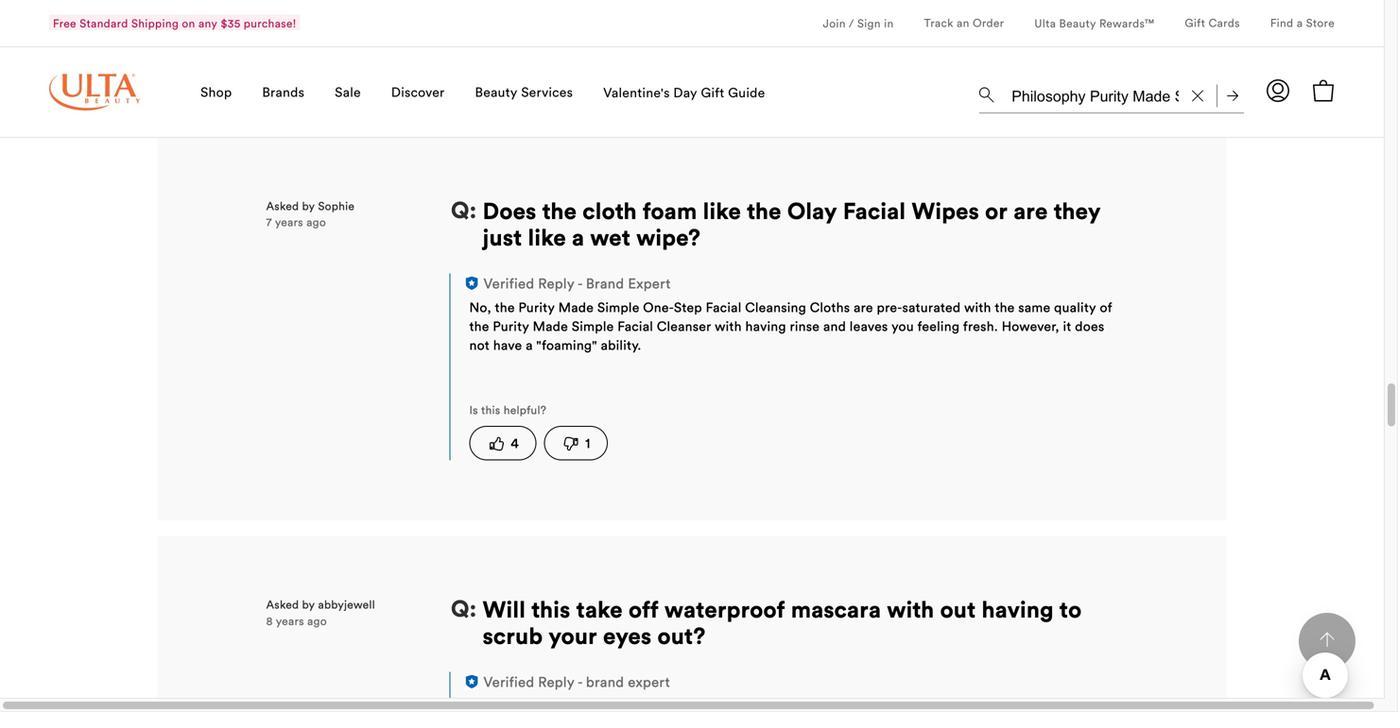 Task type: locate. For each thing, give the bounding box(es) containing it.
having down cleansing
[[746, 318, 786, 335]]

q left does
[[451, 196, 470, 225]]

2 group from the top
[[469, 403, 1227, 461]]

2 verified reply image from the top
[[465, 676, 479, 690]]

0 horizontal spatial facial
[[618, 318, 653, 335]]

having inside the will this take off waterproof mascara with out having to scrub your eyes out?
[[982, 596, 1054, 625]]

2 question element from the top
[[451, 592, 477, 625]]

by for will this take off waterproof mascara with out having to scrub your eyes out?
[[302, 598, 315, 612]]

2 reply from the top
[[538, 674, 575, 692]]

0 vertical spatial ago
[[306, 215, 326, 229]]

wipe?
[[637, 223, 701, 252]]

foam
[[643, 197, 697, 225]]

1 - from the top
[[578, 275, 582, 293]]

with
[[965, 299, 992, 316], [715, 318, 742, 335], [887, 596, 935, 625]]

Search products and more search field
[[1010, 76, 1181, 109]]

0 horizontal spatial like
[[528, 223, 566, 252]]

1 verified reply image from the top
[[465, 277, 479, 291]]

with right the cleanser
[[715, 318, 742, 335]]

they
[[1054, 197, 1101, 225]]

0 horizontal spatial are
[[854, 299, 873, 316]]

1 vertical spatial purity
[[493, 318, 529, 335]]

verified
[[484, 275, 535, 293], [484, 674, 535, 692]]

with up fresh.
[[965, 299, 992, 316]]

simple down the brand
[[597, 299, 640, 316]]

reply inside verified reply - brand expert no, the purity made simple one-step facial cleansing cloths are pre-saturated with the same quality of the purity made simple facial cleanser with having rinse and leaves you feeling fresh. however, it does not have a "foaming" ability.
[[538, 275, 575, 293]]

gift inside valentine's day gift guide "link"
[[701, 84, 725, 101]]

asked up 8 on the bottom of page
[[266, 598, 299, 612]]

2 asked from the top
[[266, 598, 299, 612]]

0 vertical spatial beauty
[[1060, 16, 1097, 30]]

by left sophie
[[302, 199, 315, 213]]

the left olay
[[747, 197, 782, 225]]

q left will on the left of the page
[[451, 595, 470, 624]]

gift inside gift cards link
[[1185, 15, 1206, 30]]

0 horizontal spatial beauty
[[475, 84, 518, 101]]

1 question element from the top
[[451, 192, 477, 225]]

years right 7
[[275, 215, 303, 229]]

scrub
[[483, 622, 543, 651]]

- left the brand
[[578, 275, 582, 293]]

2 verified from the top
[[484, 674, 535, 692]]

1 vertical spatial group
[[469, 403, 1227, 461]]

valentine's
[[603, 84, 670, 101]]

a inside does the cloth foam like the olay facial wipes or are they just like a wet wipe?
[[572, 223, 585, 252]]

have
[[493, 337, 522, 354]]

however,
[[1002, 318, 1060, 335]]

ago inside asked by sophie 7 years ago
[[306, 215, 326, 229]]

ago inside asked by abbyjewell 8 years ago
[[307, 615, 327, 629]]

will
[[483, 596, 526, 625]]

valentine's day gift guide
[[603, 84, 765, 101]]

1 vertical spatial q
[[451, 595, 470, 624]]

1 vertical spatial are
[[854, 299, 873, 316]]

group containing 2
[[469, 3, 669, 62]]

brand
[[586, 275, 624, 293]]

0 horizontal spatial with
[[715, 318, 742, 335]]

1 asked from the top
[[266, 199, 299, 213]]

by inside asked by sophie 7 years ago
[[302, 199, 315, 213]]

1 button
[[544, 426, 608, 461]]

1 horizontal spatial a
[[572, 223, 585, 252]]

brands
[[262, 84, 305, 101]]

0 vertical spatial facial
[[843, 197, 906, 225]]

facial right olay
[[843, 197, 906, 225]]

ago down sophie
[[306, 215, 326, 229]]

are right or at the right of the page
[[1014, 197, 1048, 225]]

verified down scrub
[[484, 674, 535, 692]]

facial
[[843, 197, 906, 225], [706, 299, 742, 316], [618, 318, 653, 335]]

by left abbyjewell
[[302, 598, 315, 612]]

order
[[973, 15, 1005, 30]]

ago down abbyjewell
[[307, 615, 327, 629]]

1 verified from the top
[[484, 275, 535, 293]]

does the cloth foam like the olay facial wipes or are they just like a wet wipe?
[[483, 197, 1101, 252]]

verified for verified reply - brand expert no, the purity made simple one-step facial cleansing cloths are pre-saturated with the same quality of the purity made simple facial cleanser with having rinse and leaves you feeling fresh. however, it does not have a "foaming" ability.
[[484, 275, 535, 293]]

beauty down the 2 'button'
[[475, 84, 518, 101]]

the left same
[[995, 299, 1015, 316]]

purity
[[519, 299, 555, 316], [493, 318, 529, 335]]

ulta beauty rewards™
[[1035, 16, 1155, 30]]

facial up ability.
[[618, 318, 653, 335]]

ability.
[[601, 337, 642, 354]]

guide
[[728, 84, 765, 101]]

1 vertical spatial a
[[572, 223, 585, 252]]

1 q from the top
[[451, 196, 470, 225]]

0 items in bag image
[[1312, 79, 1335, 102]]

0 vertical spatial simple
[[597, 299, 640, 316]]

like
[[703, 197, 741, 225], [528, 223, 566, 252]]

1 horizontal spatial with
[[887, 596, 935, 625]]

0
[[585, 35, 593, 53]]

beauty inside 'button'
[[475, 84, 518, 101]]

are inside verified reply - brand expert no, the purity made simple one-step facial cleansing cloths are pre-saturated with the same quality of the purity made simple facial cleanser with having rinse and leaves you feeling fresh. however, it does not have a "foaming" ability.
[[854, 299, 873, 316]]

verified inside verified reply - brand expert no, the purity made simple one-step facial cleansing cloths are pre-saturated with the same quality of the purity made simple facial cleanser with having rinse and leaves you feeling fresh. however, it does not have a "foaming" ability.
[[484, 275, 535, 293]]

reply
[[538, 275, 575, 293], [538, 674, 575, 692]]

or
[[985, 197, 1008, 225]]

discover
[[391, 84, 445, 101]]

0 vertical spatial having
[[746, 318, 786, 335]]

1 vertical spatial ago
[[307, 615, 327, 629]]

like right just in the top of the page
[[528, 223, 566, 252]]

any
[[198, 16, 218, 30]]

0 vertical spatial group
[[469, 3, 669, 62]]

asked up 7
[[266, 199, 299, 213]]

1 vertical spatial verified
[[484, 674, 535, 692]]

valentine's day gift guide link
[[603, 84, 765, 103]]

simple
[[597, 299, 640, 316], [572, 318, 614, 335]]

mascara
[[791, 596, 881, 625]]

reply left the brand
[[538, 275, 575, 293]]

0 vertical spatial -
[[578, 275, 582, 293]]

cards
[[1209, 15, 1240, 30]]

1 vertical spatial asked
[[266, 598, 299, 612]]

0 button
[[543, 27, 611, 62]]

with left out
[[887, 596, 935, 625]]

question element left will on the left of the page
[[451, 592, 477, 625]]

-
[[578, 275, 582, 293], [578, 674, 582, 692]]

the
[[542, 197, 577, 225], [747, 197, 782, 225], [495, 299, 515, 316], [995, 299, 1015, 316], [469, 318, 489, 335]]

are up leaves
[[854, 299, 873, 316]]

beauty services button
[[475, 46, 573, 138]]

by
[[302, 199, 315, 213], [302, 598, 315, 612]]

2 horizontal spatial a
[[1297, 15, 1303, 30]]

0 vertical spatial purity
[[519, 299, 555, 316]]

None search field
[[980, 72, 1244, 117]]

1 by from the top
[[302, 199, 315, 213]]

a
[[1297, 15, 1303, 30], [572, 223, 585, 252], [526, 337, 533, 354]]

made up "foaming"
[[533, 318, 568, 335]]

1 vertical spatial having
[[982, 596, 1054, 625]]

question element
[[451, 192, 477, 225], [451, 592, 477, 625]]

1 vertical spatial -
[[578, 674, 582, 692]]

and
[[823, 318, 846, 335]]

0 vertical spatial question element
[[451, 192, 477, 225]]

1 vertical spatial reply
[[538, 674, 575, 692]]

ago for will
[[307, 615, 327, 629]]

reply for brand
[[538, 674, 575, 692]]

made
[[559, 299, 594, 316], [533, 318, 568, 335]]

free standard shipping on any $35 purchase!
[[53, 16, 297, 30]]

0 vertical spatial years
[[275, 215, 303, 229]]

find a store link
[[1271, 15, 1335, 33]]

1 vertical spatial facial
[[706, 299, 742, 316]]

asked inside asked by abbyjewell 8 years ago
[[266, 598, 299, 612]]

on
[[182, 16, 195, 30]]

- left brand
[[578, 674, 582, 692]]

question element left does
[[451, 192, 477, 225]]

0 vertical spatial verified
[[484, 275, 535, 293]]

1 reply from the top
[[538, 275, 575, 293]]

beauty right "ulta"
[[1060, 16, 1097, 30]]

1 horizontal spatial are
[[1014, 197, 1048, 225]]

0 vertical spatial q
[[451, 196, 470, 225]]

cleanser
[[657, 318, 712, 335]]

wet
[[590, 223, 631, 252]]

like right foam
[[703, 197, 741, 225]]

1 vertical spatial question element
[[451, 592, 477, 625]]

0 vertical spatial with
[[965, 299, 992, 316]]

gift right day
[[701, 84, 725, 101]]

a right find
[[1297, 15, 1303, 30]]

verified reply image
[[465, 277, 479, 291], [465, 676, 479, 690]]

asked
[[266, 199, 299, 213], [266, 598, 299, 612]]

gift
[[1185, 15, 1206, 30], [701, 84, 725, 101]]

1 horizontal spatial beauty
[[1060, 16, 1097, 30]]

by inside asked by abbyjewell 8 years ago
[[302, 598, 315, 612]]

years inside asked by abbyjewell 8 years ago
[[276, 615, 304, 629]]

facial right step on the top of page
[[706, 299, 742, 316]]

step
[[674, 299, 702, 316]]

2 by from the top
[[302, 598, 315, 612]]

group
[[469, 3, 669, 62], [469, 403, 1227, 461]]

you
[[892, 318, 914, 335]]

reply left brand
[[538, 674, 575, 692]]

0 vertical spatial reply
[[538, 275, 575, 293]]

cloth
[[583, 197, 637, 225]]

having left to
[[982, 596, 1054, 625]]

a left wet
[[572, 223, 585, 252]]

0 vertical spatial by
[[302, 199, 315, 213]]

1 horizontal spatial having
[[982, 596, 1054, 625]]

simple up "foaming"
[[572, 318, 614, 335]]

0 horizontal spatial having
[[746, 318, 786, 335]]

1 group from the top
[[469, 3, 669, 62]]

0 vertical spatial are
[[1014, 197, 1048, 225]]

join
[[823, 16, 846, 30]]

2
[[511, 35, 518, 53]]

a right have
[[526, 337, 533, 354]]

having
[[746, 318, 786, 335], [982, 596, 1054, 625]]

2 vertical spatial a
[[526, 337, 533, 354]]

2 horizontal spatial with
[[965, 299, 992, 316]]

1
[[585, 434, 590, 452]]

1 vertical spatial years
[[276, 615, 304, 629]]

verified up no,
[[484, 275, 535, 293]]

1 vertical spatial gift
[[701, 84, 725, 101]]

0 vertical spatial verified reply image
[[465, 277, 479, 291]]

1 vertical spatial simple
[[572, 318, 614, 335]]

sale
[[335, 84, 361, 101]]

made down the brand
[[559, 299, 594, 316]]

leaves
[[850, 318, 888, 335]]

years inside asked by sophie 7 years ago
[[275, 215, 303, 229]]

years right 8 on the bottom of page
[[276, 615, 304, 629]]

will this take off waterproof mascara with out having to scrub your eyes out?
[[483, 596, 1082, 651]]

off
[[629, 596, 659, 625]]

0 vertical spatial gift
[[1185, 15, 1206, 30]]

0 horizontal spatial a
[[526, 337, 533, 354]]

asked inside asked by sophie 7 years ago
[[266, 199, 299, 213]]

1 vertical spatial beauty
[[475, 84, 518, 101]]

0 horizontal spatial gift
[[701, 84, 725, 101]]

2 - from the top
[[578, 674, 582, 692]]

it
[[1063, 318, 1072, 335]]

2 vertical spatial facial
[[618, 318, 653, 335]]

1 horizontal spatial gift
[[1185, 15, 1206, 30]]

1 vertical spatial by
[[302, 598, 315, 612]]

find a store
[[1271, 15, 1335, 30]]

2 horizontal spatial facial
[[843, 197, 906, 225]]

beauty
[[1060, 16, 1097, 30], [475, 84, 518, 101]]

2 vertical spatial with
[[887, 596, 935, 625]]

0 vertical spatial asked
[[266, 199, 299, 213]]

fresh.
[[963, 318, 998, 335]]

of
[[1100, 299, 1113, 316]]

- inside verified reply - brand expert no, the purity made simple one-step facial cleansing cloths are pre-saturated with the same quality of the purity made simple facial cleanser with having rinse and leaves you feeling fresh. however, it does not have a "foaming" ability.
[[578, 275, 582, 293]]

2 q from the top
[[451, 595, 470, 624]]

expert
[[628, 275, 671, 293]]

waterproof
[[665, 596, 785, 625]]

gift left the cards
[[1185, 15, 1206, 30]]

1 vertical spatial verified reply image
[[465, 676, 479, 690]]

store
[[1306, 15, 1335, 30]]



Task type: describe. For each thing, give the bounding box(es) containing it.
"foaming"
[[537, 337, 597, 354]]

$35
[[221, 16, 241, 30]]

your
[[549, 622, 597, 651]]

/
[[849, 16, 854, 30]]

go to ulta beauty homepage image
[[49, 74, 140, 111]]

does
[[483, 197, 537, 225]]

verified reply - brand expert no, the purity made simple one-step facial cleansing cloths are pre-saturated with the same quality of the purity made simple facial cleanser with having rinse and leaves you feeling fresh. however, it does not have a "foaming" ability.
[[469, 275, 1113, 354]]

0 vertical spatial a
[[1297, 15, 1303, 30]]

quality
[[1054, 299, 1097, 316]]

abbyjewell
[[318, 598, 375, 612]]

- for brand
[[578, 674, 582, 692]]

back to top image
[[1320, 633, 1335, 648]]

services
[[521, 84, 573, 101]]

just
[[483, 223, 522, 252]]

gift cards link
[[1185, 15, 1240, 33]]

are inside does the cloth foam like the olay facial wipes or are they just like a wet wipe?
[[1014, 197, 1048, 225]]

an
[[957, 15, 970, 30]]

rewards™
[[1100, 16, 1155, 30]]

8
[[266, 615, 273, 629]]

eyes
[[603, 622, 652, 651]]

purchase!
[[244, 16, 297, 30]]

day
[[674, 84, 698, 101]]

years for does
[[275, 215, 303, 229]]

pre-
[[877, 299, 903, 316]]

discover button
[[391, 46, 445, 138]]

0 vertical spatial made
[[559, 299, 594, 316]]

2 button
[[469, 27, 536, 62]]

1 horizontal spatial facial
[[706, 299, 742, 316]]

7
[[266, 215, 272, 229]]

shop
[[200, 84, 232, 101]]

out?
[[658, 622, 706, 651]]

track
[[924, 15, 954, 30]]

cloths
[[810, 299, 850, 316]]

cleansing
[[745, 299, 807, 316]]

the right does
[[542, 197, 577, 225]]

in
[[884, 16, 894, 30]]

find
[[1271, 15, 1294, 30]]

- for brand
[[578, 275, 582, 293]]

ago for does
[[306, 215, 326, 229]]

standard
[[80, 16, 128, 30]]

q for does the cloth foam like the olay facial wipes or are they just like a wet wipe?
[[451, 196, 470, 225]]

out
[[940, 596, 976, 625]]

question element for will this take off waterproof mascara with out having to scrub your eyes out?
[[451, 592, 477, 625]]

sale button
[[335, 46, 361, 138]]

gift cards
[[1185, 15, 1240, 30]]

beauty inside button
[[1060, 16, 1097, 30]]

question element for does the cloth foam like the olay facial wipes or are they just like a wet wipe?
[[451, 192, 477, 225]]

olay
[[788, 197, 838, 225]]

wipes
[[912, 197, 980, 225]]

1 vertical spatial made
[[533, 318, 568, 335]]

one-
[[643, 299, 674, 316]]

feeling
[[918, 318, 960, 335]]

having inside verified reply - brand expert no, the purity made simple one-step facial cleansing cloths are pre-saturated with the same quality of the purity made simple facial cleanser with having rinse and leaves you feeling fresh. however, it does not have a "foaming" ability.
[[746, 318, 786, 335]]

1 horizontal spatial like
[[703, 197, 741, 225]]

saturated
[[903, 299, 961, 316]]

asked by abbyjewell 8 years ago
[[266, 598, 375, 629]]

track an order link
[[924, 15, 1005, 33]]

verified reply image for will this take off waterproof mascara with out having to scrub your eyes out?
[[465, 676, 479, 690]]

brand
[[586, 674, 624, 692]]

this
[[532, 596, 571, 625]]

asked for will this take off waterproof mascara with out having to scrub your eyes out?
[[266, 598, 299, 612]]

verified for verified reply - brand expert
[[484, 674, 535, 692]]

shop button
[[200, 46, 232, 138]]

sign
[[857, 16, 881, 30]]

by for does the cloth foam like the olay facial wipes or are they just like a wet wipe?
[[302, 199, 315, 213]]

4 button
[[469, 426, 537, 461]]

ulta
[[1035, 16, 1056, 30]]

no,
[[469, 299, 492, 316]]

same
[[1019, 299, 1051, 316]]

log in to your ulta account image
[[1267, 79, 1290, 102]]

the up the not
[[469, 318, 489, 335]]

ulta beauty rewards™ button
[[1035, 0, 1155, 46]]

beauty services
[[475, 84, 573, 101]]

a inside verified reply - brand expert no, the purity made simple one-step facial cleansing cloths are pre-saturated with the same quality of the purity made simple facial cleanser with having rinse and leaves you feeling fresh. however, it does not have a "foaming" ability.
[[526, 337, 533, 354]]

4
[[511, 434, 519, 452]]

to
[[1060, 596, 1082, 625]]

sophie
[[318, 199, 355, 213]]

q for will this take off waterproof mascara with out having to scrub your eyes out?
[[451, 595, 470, 624]]

free
[[53, 16, 76, 30]]

the right no,
[[495, 299, 515, 316]]

take
[[576, 596, 623, 625]]

submit image
[[1227, 90, 1239, 102]]

asked by sophie 7 years ago
[[266, 199, 355, 229]]

rinse
[[790, 318, 820, 335]]

facial inside does the cloth foam like the olay facial wipes or are they just like a wet wipe?
[[843, 197, 906, 225]]

reply for brand
[[538, 275, 575, 293]]

brands button
[[262, 46, 305, 138]]

verified reply image for does the cloth foam like the olay facial wipes or are they just like a wet wipe?
[[465, 277, 479, 291]]

join / sign in button
[[823, 0, 894, 46]]

1 vertical spatial with
[[715, 318, 742, 335]]

with inside the will this take off waterproof mascara with out having to scrub your eyes out?
[[887, 596, 935, 625]]

years for will
[[276, 615, 304, 629]]

group containing 4
[[469, 403, 1227, 461]]

not
[[469, 337, 490, 354]]

verified reply - brand expert
[[484, 674, 670, 692]]

join / sign in
[[823, 16, 894, 30]]

clear search image
[[1192, 90, 1204, 102]]

asked for does the cloth foam like the olay facial wipes or are they just like a wet wipe?
[[266, 199, 299, 213]]

does
[[1075, 318, 1105, 335]]



Task type: vqa. For each thing, say whether or not it's contained in the screenshot.
Hint
no



